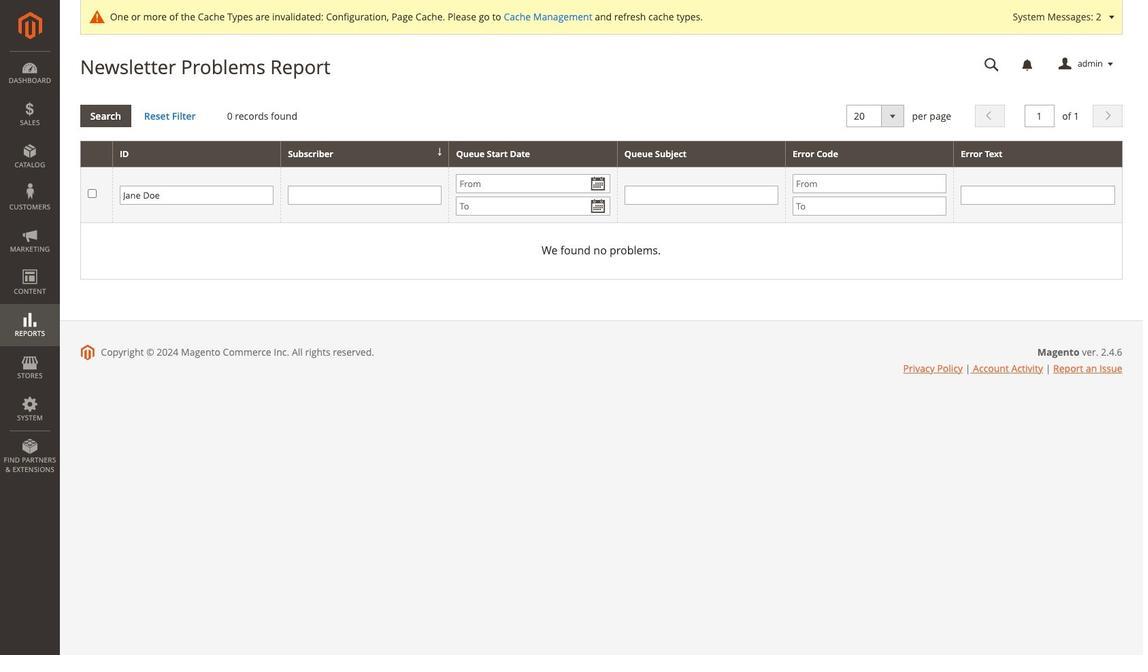 Task type: describe. For each thing, give the bounding box(es) containing it.
From text field
[[793, 175, 947, 194]]

To text field
[[457, 197, 611, 216]]



Task type: locate. For each thing, give the bounding box(es) containing it.
From text field
[[457, 175, 611, 194]]

None text field
[[962, 186, 1116, 205]]

menu bar
[[0, 51, 60, 482]]

magento admin panel image
[[18, 12, 42, 39]]

To text field
[[793, 197, 947, 216]]

None checkbox
[[88, 189, 96, 198]]

None text field
[[976, 52, 1010, 76], [1025, 105, 1055, 127], [120, 186, 274, 205], [288, 186, 442, 205], [625, 186, 779, 205], [976, 52, 1010, 76], [1025, 105, 1055, 127], [120, 186, 274, 205], [288, 186, 442, 205], [625, 186, 779, 205]]



